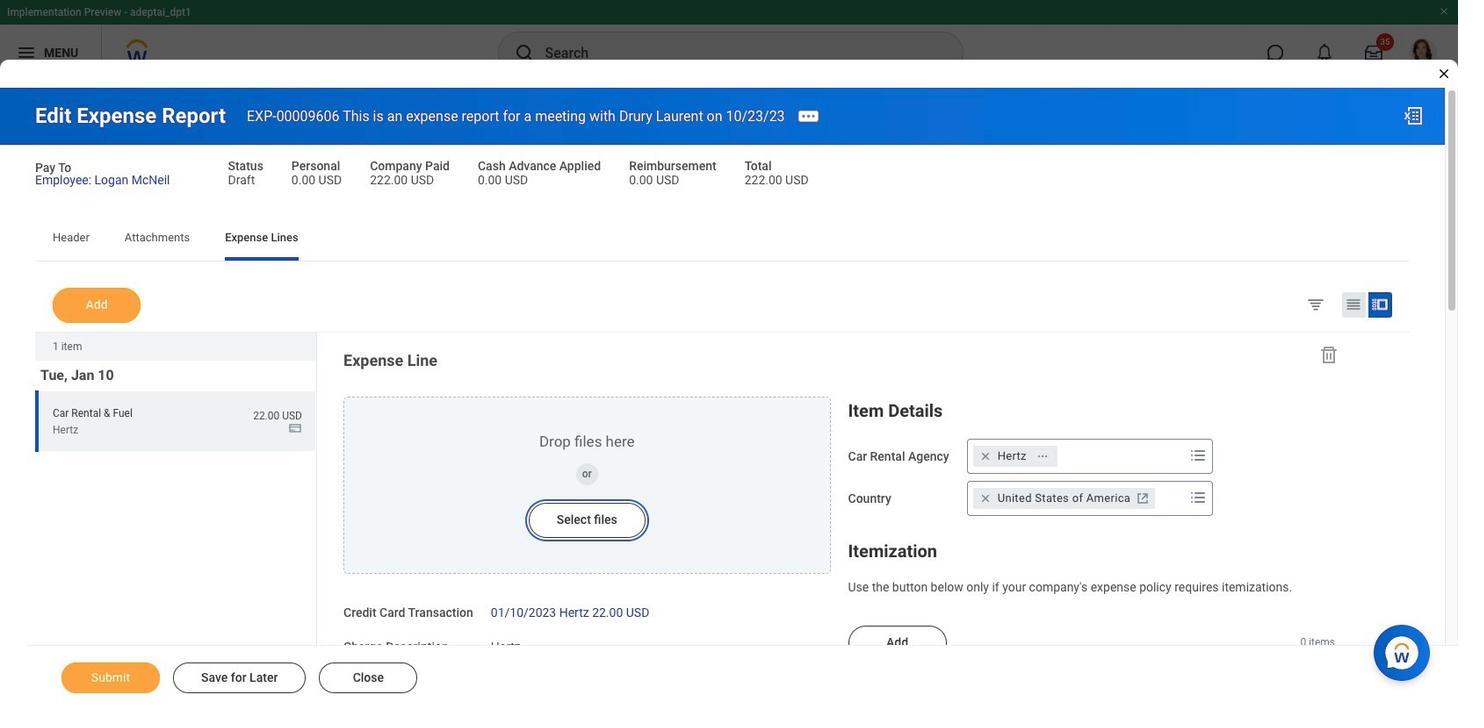 Task type: describe. For each thing, give the bounding box(es) containing it.
close edit expense report image
[[1437, 67, 1451, 81]]

notifications large image
[[1316, 44, 1334, 61]]

export to excel image
[[1403, 105, 1424, 127]]

related actions image
[[1037, 450, 1049, 463]]

profile logan mcneil element
[[1399, 33, 1448, 72]]

toggle to list detail view image
[[1371, 296, 1389, 313]]

0 horizontal spatial region
[[35, 333, 317, 710]]

Toggle to Grid view radio
[[1342, 292, 1366, 318]]

Toggle to List Detail view radio
[[1369, 292, 1392, 318]]

select to filter grid data image
[[1306, 295, 1326, 313]]

search image
[[513, 42, 535, 63]]

hertz, press delete to clear value. option
[[973, 446, 1058, 467]]

toggle to grid view image
[[1345, 296, 1363, 313]]

prompts image for 'united states of america, press delete to clear value, ctrl + enter opens in new window.' "option"
[[1187, 487, 1209, 508]]



Task type: locate. For each thing, give the bounding box(es) containing it.
prompts image
[[1187, 445, 1209, 466], [1187, 487, 1209, 508]]

0 vertical spatial x small image
[[977, 448, 994, 465]]

2 group from the top
[[848, 537, 1335, 596]]

option group
[[1303, 291, 1406, 321]]

1 group from the top
[[848, 397, 1335, 516]]

banner
[[0, 0, 1458, 81]]

prompts image for hertz, press delete to clear value. option
[[1187, 445, 1209, 466]]

x small image
[[977, 448, 994, 465], [977, 490, 994, 508]]

navigation pane region
[[317, 333, 1362, 710]]

united states of america, press delete to clear value, ctrl + enter opens in new window. option
[[973, 488, 1155, 509]]

x small image inside 'united states of america, press delete to clear value, ctrl + enter opens in new window.' "option"
[[977, 490, 994, 508]]

tab list
[[35, 219, 1410, 261]]

credit card image
[[288, 422, 302, 436]]

workday assistant region
[[1374, 618, 1437, 682]]

2 x small image from the top
[[977, 490, 994, 508]]

0 vertical spatial group
[[848, 397, 1335, 516]]

dialog
[[0, 0, 1458, 710]]

close environment banner image
[[1439, 6, 1450, 17]]

delete image
[[1319, 344, 1340, 365]]

x small image for hertz 'element'
[[977, 448, 994, 465]]

region inside navigation pane region
[[344, 397, 831, 574]]

0 vertical spatial prompts image
[[1187, 445, 1209, 466]]

x small image for united states of america element
[[977, 490, 994, 508]]

2 prompts image from the top
[[1187, 487, 1209, 508]]

main content
[[0, 88, 1458, 710]]

1 x small image from the top
[[977, 448, 994, 465]]

action bar region
[[26, 646, 1458, 710]]

1 vertical spatial group
[[848, 537, 1335, 596]]

1 vertical spatial x small image
[[977, 490, 994, 508]]

hertz element
[[998, 449, 1027, 465]]

1 vertical spatial prompts image
[[1187, 487, 1209, 508]]

ext link image
[[1134, 490, 1152, 508]]

inbox large image
[[1365, 44, 1383, 61]]

region
[[35, 333, 317, 710], [344, 397, 831, 574]]

united states of america element
[[998, 491, 1131, 507]]

item list list box
[[35, 361, 316, 453]]

x small image inside hertz, press delete to clear value. option
[[977, 448, 994, 465]]

x small image left hertz 'element'
[[977, 448, 994, 465]]

x small image down hertz, press delete to clear value. option
[[977, 490, 994, 508]]

1 prompts image from the top
[[1187, 445, 1209, 466]]

1 horizontal spatial region
[[344, 397, 831, 574]]

group
[[848, 397, 1335, 516], [848, 537, 1335, 596]]



Task type: vqa. For each thing, say whether or not it's contained in the screenshot.
LINKS
no



